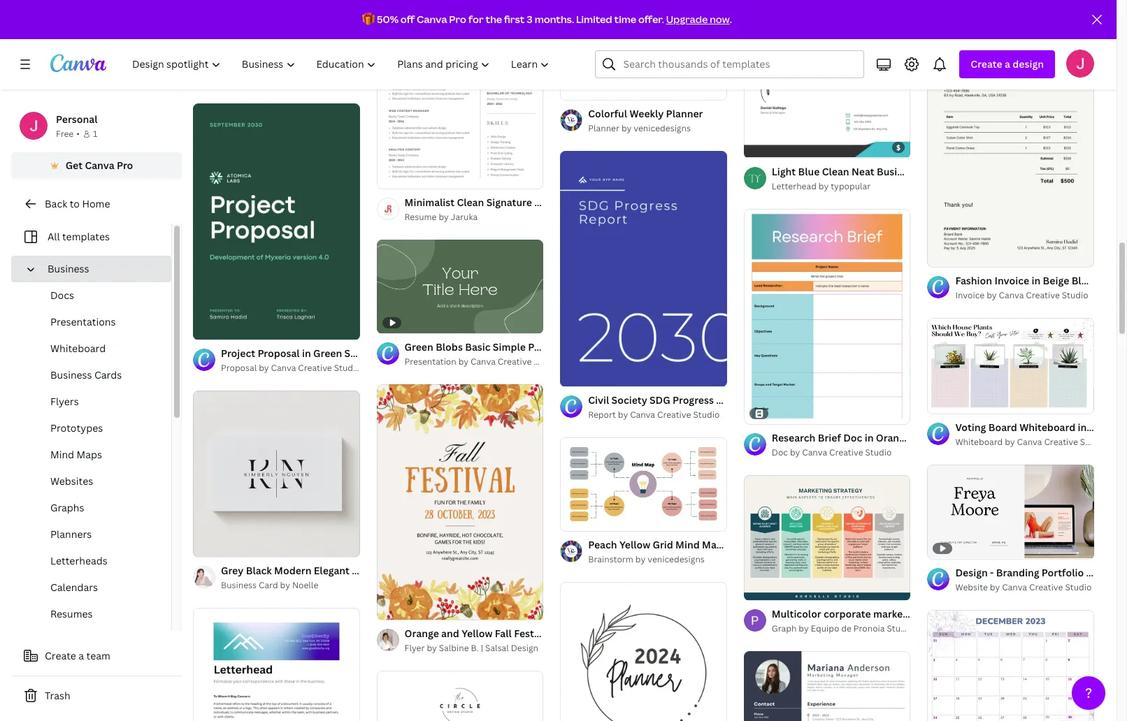 Task type: describe. For each thing, give the bounding box(es) containing it.
pro inside button
[[117, 159, 133, 172]]

colorful festive simple illustrated christmas holiday decor december 2023 monthly calendar image
[[193, 0, 360, 53]]

simple inside project proposal in green simple and minimal style proposal by canva creative studio
[[345, 347, 377, 360]]

11
[[221, 324, 230, 334]]

studio inside report by canva creative studio link
[[693, 409, 720, 421]]

website
[[956, 582, 988, 594]]

pronoia
[[854, 623, 885, 635]]

project proposal in green simple and minimal style proposal by canva creative studio
[[221, 347, 465, 374]]

invoice by canva creative studio link
[[956, 289, 1095, 303]]

canva inside the fashion invoice in beige black minim invoice by canva creative studio
[[999, 290, 1024, 302]]

top level navigation element
[[123, 50, 562, 78]]

letterheads
[[50, 555, 108, 568]]

orange and yellow fall festival event flyer flyer by salbine b. | salsal design
[[405, 628, 607, 655]]

calendars
[[50, 581, 98, 595]]

multicolor corporate marketing and business strategy chart graphic image
[[744, 476, 911, 601]]

studio inside website by canva creative studio link
[[1066, 582, 1092, 594]]

orange and yellow fall festival event flyer link
[[405, 627, 607, 642]]

yellow inside peach yellow grid mind map brainstorm brainstorm by venicedesigns
[[620, 539, 651, 552]]

1 for 1
[[93, 128, 97, 140]]

docs link
[[22, 283, 171, 309]]

design
[[511, 643, 539, 655]]

report
[[588, 409, 616, 421]]

free
[[56, 128, 74, 140]]

jaruka
[[451, 211, 478, 223]]

clean inside minimalist clean signature cv resume resume by jaruka
[[457, 196, 484, 209]]

presentations
[[50, 315, 116, 329]]

voting board whiteboard in papercraft style image
[[928, 319, 1095, 414]]

fashion invoice in beige black minim invoice by canva creative studio
[[956, 274, 1128, 302]]

light blue clean neat business letterhead link
[[772, 164, 974, 179]]

1 of 11
[[203, 324, 230, 334]]

personal
[[56, 113, 98, 126]]

the
[[486, 13, 502, 26]]

pink
[[935, 432, 955, 445]]

canva inside green blobs basic simple presentation presentation by canva creative studio
[[471, 356, 496, 368]]

black white minimalist cv resume image
[[744, 652, 911, 722]]

brainstorm by venicedesigns link
[[588, 553, 727, 567]]

planner by venicedesigns link
[[588, 122, 703, 136]]

by inside colorful weekly planner planner by venicedesigns
[[622, 122, 632, 134]]

research brief doc in orange teal pink soft pastels style image
[[744, 209, 911, 425]]

james peterson image
[[1067, 50, 1095, 78]]

team
[[86, 650, 110, 663]]

1 horizontal spatial resume
[[550, 196, 588, 209]]

1 vertical spatial letterhead
[[772, 180, 817, 192]]

all templates link
[[20, 224, 163, 250]]

letterhead doc in bright blue bright purple classic professional style image
[[193, 609, 360, 722]]

0 horizontal spatial planner
[[588, 122, 620, 134]]

Search search field
[[624, 51, 856, 78]]

noelle
[[292, 580, 318, 592]]

canva inside research brief doc in orange teal pink soft pastels style doc by canva creative studio
[[803, 447, 828, 459]]

get canva pro button
[[11, 152, 182, 179]]

light
[[772, 165, 796, 178]]

resume by jaruka link
[[405, 210, 544, 224]]

of for proposal by canva creative studio
[[209, 324, 219, 334]]

teal
[[913, 432, 932, 445]]

0 vertical spatial pro
[[449, 13, 467, 26]]

studio inside voting board whiteboard in papercra whiteboard by canva creative studio
[[1081, 437, 1107, 449]]

event
[[554, 628, 581, 641]]

creative inside research brief doc in orange teal pink soft pastels style doc by canva creative studio
[[830, 447, 864, 459]]

project
[[221, 347, 255, 360]]

signature
[[487, 196, 532, 209]]

1 of 3 link
[[193, 391, 360, 558]]

report by canva creative studio link
[[588, 409, 727, 423]]

calendar by luckpicture
[[221, 75, 320, 87]]

purple lavender flowers pretty december 2023 monthly calendar image
[[928, 611, 1095, 722]]

🎁
[[362, 13, 375, 26]]

mind maps link
[[22, 442, 171, 469]]

a for design
[[1005, 57, 1011, 71]]

upgrade
[[666, 13, 708, 26]]

1 for 1 of 3
[[203, 542, 207, 551]]

white simple minimalist business invoice image
[[377, 672, 544, 722]]

by inside "orange and yellow fall festival event flyer flyer by salbine b. | salsal design"
[[427, 643, 437, 655]]

planners
[[50, 528, 92, 541]]

black
[[1072, 274, 1098, 288]]

graphs link
[[22, 495, 171, 522]]

blue
[[798, 165, 820, 178]]

letterheads link
[[22, 548, 171, 575]]

black and white simple personal 2024 year calendar planner image
[[560, 583, 727, 722]]

studio inside the fashion invoice in beige black minim invoice by canva creative studio
[[1062, 290, 1089, 302]]

simple inside green blobs basic simple presentation presentation by canva creative studio
[[493, 341, 526, 354]]

prototypes link
[[22, 416, 171, 442]]

get canva pro
[[66, 159, 133, 172]]

clean inside light blue clean neat business letterhead letterhead by typopular
[[822, 165, 850, 178]]

mind inside mind maps link
[[50, 448, 74, 462]]

and inside project proposal in green simple and minimal style proposal by canva creative studio
[[380, 347, 398, 360]]

in inside the fashion invoice in beige black minim invoice by canva creative studio
[[1032, 274, 1041, 288]]

of for business card by noelle
[[209, 542, 219, 551]]

project proposal in green simple and minimal style link
[[221, 346, 465, 362]]

cv
[[535, 196, 548, 209]]

graph by equipo de pronoia studio link
[[772, 623, 914, 637]]

0 horizontal spatial brainstorm
[[588, 554, 634, 566]]

green blobs basic simple presentation link
[[405, 340, 589, 355]]

1 horizontal spatial invoice
[[995, 274, 1030, 288]]

by inside green blobs basic simple presentation presentation by canva creative studio
[[459, 356, 469, 368]]

calendars link
[[22, 575, 171, 602]]

canva inside button
[[85, 159, 114, 172]]

fashion
[[956, 274, 993, 288]]

|
[[481, 643, 483, 655]]

1 horizontal spatial 3
[[527, 13, 533, 26]]

grid
[[653, 539, 673, 552]]

websites
[[50, 475, 93, 488]]

minimalist clean signature cv resume image
[[377, 0, 544, 189]]

calendar
[[221, 75, 258, 87]]

fashion invoice in beige black minimalist style image
[[928, 31, 1095, 267]]

b.
[[471, 643, 479, 655]]

letterhead by typopular link
[[772, 179, 911, 193]]

by inside research brief doc in orange teal pink soft pastels style doc by canva creative studio
[[790, 447, 800, 459]]

venicedesigns inside colorful weekly planner planner by venicedesigns
[[634, 122, 691, 134]]

1 of 3
[[203, 542, 226, 551]]

creative inside project proposal in green simple and minimal style proposal by canva creative studio
[[298, 362, 332, 374]]

trash
[[45, 690, 70, 703]]

trash link
[[11, 683, 182, 711]]

back to home
[[45, 197, 110, 211]]

canva right the report
[[630, 409, 655, 421]]

flyer by salbine b. | salsal design link
[[405, 642, 544, 656]]

1 vertical spatial whiteboard
[[1020, 421, 1076, 435]]

1 horizontal spatial whiteboard
[[956, 437, 1003, 449]]

fall
[[495, 628, 512, 641]]

peach yellow grid mind map brainstorm brainstorm by venicedesigns
[[588, 539, 779, 566]]



Task type: locate. For each thing, give the bounding box(es) containing it.
1 vertical spatial clean
[[457, 196, 484, 209]]

business cards link
[[22, 362, 171, 389]]

1 horizontal spatial green
[[405, 341, 434, 354]]

business inside light blue clean neat business letterhead letterhead by typopular
[[877, 165, 919, 178]]

proposal down project
[[221, 362, 257, 374]]

cards
[[94, 369, 122, 382]]

whiteboard up whiteboard by canva creative studio link
[[1020, 421, 1076, 435]]

back to home link
[[11, 190, 182, 218]]

0 horizontal spatial yellow
[[462, 628, 493, 641]]

resume right cv at top
[[550, 196, 588, 209]]

0 vertical spatial 3
[[527, 13, 533, 26]]

0 vertical spatial doc
[[844, 432, 863, 445]]

1 vertical spatial create
[[45, 650, 76, 663]]

whiteboard down voting
[[956, 437, 1003, 449]]

0 vertical spatial invoice
[[995, 274, 1030, 288]]

0 vertical spatial yellow
[[620, 539, 651, 552]]

1 horizontal spatial and
[[441, 628, 459, 641]]

1 horizontal spatial flyer
[[583, 628, 607, 641]]

a left team
[[79, 650, 84, 663]]

0 vertical spatial presentation
[[528, 341, 589, 354]]

flyers
[[50, 395, 79, 409]]

pro
[[449, 13, 467, 26], [117, 159, 133, 172]]

simple up presentation by canva creative studio link
[[493, 341, 526, 354]]

of inside 1 of 11 link
[[209, 324, 219, 334]]

1 horizontal spatial proposal
[[258, 347, 300, 360]]

beige
[[1043, 274, 1070, 288]]

proposal up proposal by canva creative studio link
[[258, 347, 300, 360]]

0 vertical spatial orange
[[876, 432, 911, 445]]

orange left teal
[[876, 432, 911, 445]]

create for create a team
[[45, 650, 76, 663]]

presentations link
[[22, 309, 171, 336]]

doc up doc by canva creative studio "link"
[[844, 432, 863, 445]]

pro up 'back to home' link
[[117, 159, 133, 172]]

1 horizontal spatial presentation
[[528, 341, 589, 354]]

brainstorm
[[725, 539, 779, 552], [588, 554, 634, 566]]

0 horizontal spatial invoice
[[956, 290, 985, 302]]

create inside button
[[45, 650, 76, 663]]

brainstorm down peach
[[588, 554, 634, 566]]

business
[[877, 165, 919, 178], [48, 262, 89, 276], [50, 369, 92, 382], [221, 580, 257, 592]]

graph
[[772, 623, 797, 635]]

0 vertical spatial venicedesigns
[[634, 122, 691, 134]]

business up flyers
[[50, 369, 92, 382]]

by
[[260, 75, 270, 87], [622, 122, 632, 134], [819, 180, 829, 192], [439, 211, 449, 223], [987, 290, 997, 302], [459, 356, 469, 368], [259, 362, 269, 374], [618, 409, 628, 421], [1005, 437, 1015, 449], [790, 447, 800, 459], [636, 554, 646, 566], [280, 580, 290, 592], [990, 582, 1000, 594], [799, 623, 809, 635], [427, 643, 437, 655]]

mind inside peach yellow grid mind map brainstorm brainstorm by venicedesigns
[[676, 539, 700, 552]]

1 horizontal spatial create
[[971, 57, 1003, 71]]

0 vertical spatial flyer
[[583, 628, 607, 641]]

planner right weekly on the top right
[[666, 107, 703, 120]]

in up proposal by canva creative studio link
[[302, 347, 311, 360]]

1 horizontal spatial brainstorm
[[725, 539, 779, 552]]

planner down colorful
[[588, 122, 620, 134]]

website by canva creative studio link
[[956, 581, 1095, 595]]

1 vertical spatial mind
[[676, 539, 700, 552]]

business left card
[[221, 580, 257, 592]]

canva down project proposal in green simple and minimal style link
[[271, 362, 296, 374]]

design
[[1013, 57, 1044, 71]]

resumes link
[[22, 602, 171, 628]]

minimalist clean signature cv resume resume by jaruka
[[405, 196, 588, 223]]

1 vertical spatial proposal
[[221, 362, 257, 374]]

light blue clean neat business letterhead letterhead by typopular
[[772, 165, 974, 192]]

3 right 'first'
[[527, 13, 533, 26]]

research brief doc in orange teal pink soft pastels style link
[[772, 431, 1041, 446]]

1 horizontal spatial clean
[[822, 165, 850, 178]]

studio inside research brief doc in orange teal pink soft pastels style doc by canva creative studio
[[866, 447, 892, 459]]

green inside green blobs basic simple presentation presentation by canva creative studio
[[405, 341, 434, 354]]

by inside voting board whiteboard in papercra whiteboard by canva creative studio
[[1005, 437, 1015, 449]]

0 horizontal spatial resume
[[405, 211, 437, 223]]

0 vertical spatial resume
[[550, 196, 588, 209]]

0 horizontal spatial doc
[[772, 447, 788, 459]]

orange inside research brief doc in orange teal pink soft pastels style doc by canva creative studio
[[876, 432, 911, 445]]

1 vertical spatial pro
[[117, 159, 133, 172]]

in up doc by canva creative studio "link"
[[865, 432, 874, 445]]

1 vertical spatial planner
[[588, 122, 620, 134]]

colorful
[[588, 107, 627, 120]]

pastels
[[980, 432, 1014, 445]]

and up salbine
[[441, 628, 459, 641]]

minimal
[[400, 347, 438, 360]]

pro left the for
[[449, 13, 467, 26]]

free •
[[56, 128, 80, 140]]

invoice down the fashion
[[956, 290, 985, 302]]

0 vertical spatial create
[[971, 57, 1003, 71]]

0 vertical spatial clean
[[822, 165, 850, 178]]

mind maps
[[50, 448, 102, 462]]

1 of from the top
[[209, 324, 219, 334]]

green inside project proposal in green simple and minimal style proposal by canva creative studio
[[313, 347, 342, 360]]

1 vertical spatial orange
[[405, 628, 439, 641]]

in inside voting board whiteboard in papercra whiteboard by canva creative studio
[[1078, 421, 1087, 435]]

1 of 11 link
[[193, 104, 360, 340]]

for
[[469, 13, 484, 26]]

mind right 'grid'
[[676, 539, 700, 552]]

0 vertical spatial mind
[[50, 448, 74, 462]]

orange and yellow fall festival event flyer image
[[377, 385, 544, 621]]

invoice up invoice by canva creative studio link
[[995, 274, 1030, 288]]

canva down voting board whiteboard in papercra link
[[1017, 437, 1043, 449]]

months.
[[535, 13, 574, 26]]

studio inside graph by equipo de pronoia studio link
[[887, 623, 914, 635]]

graph by equipo de pronoia studio
[[772, 623, 914, 635]]

style inside research brief doc in orange teal pink soft pastels style doc by canva creative studio
[[1016, 432, 1041, 445]]

limited
[[576, 13, 613, 26]]

mind left maps
[[50, 448, 74, 462]]

whiteboard down presentations
[[50, 342, 106, 355]]

1 horizontal spatial simple
[[493, 341, 526, 354]]

create inside dropdown button
[[971, 57, 1003, 71]]

0 vertical spatial proposal
[[258, 347, 300, 360]]

studio inside project proposal in green simple and minimal style proposal by canva creative studio
[[334, 362, 361, 374]]

0 horizontal spatial style
[[441, 347, 465, 360]]

simple left minimal
[[345, 347, 377, 360]]

1 vertical spatial invoice
[[956, 290, 985, 302]]

create for create a design
[[971, 57, 1003, 71]]

yellow up the "b."
[[462, 628, 493, 641]]

1 horizontal spatial mind
[[676, 539, 700, 552]]

de
[[842, 623, 852, 635]]

brainstorm right map
[[725, 539, 779, 552]]

0 horizontal spatial orange
[[405, 628, 439, 641]]

creative inside the fashion invoice in beige black minim invoice by canva creative studio
[[1026, 290, 1060, 302]]

salsal
[[486, 643, 509, 655]]

canva right "get"
[[85, 159, 114, 172]]

minimalist
[[405, 196, 455, 209]]

create
[[971, 57, 1003, 71], [45, 650, 76, 663]]

1 vertical spatial and
[[441, 628, 459, 641]]

green left blobs
[[405, 341, 434, 354]]

minimalist clean signature cv resume link
[[405, 195, 588, 210]]

flyers link
[[22, 389, 171, 416]]

0 horizontal spatial flyer
[[405, 643, 425, 655]]

clean up the letterhead by typopular link
[[822, 165, 850, 178]]

venicedesigns down weekly on the top right
[[634, 122, 691, 134]]

research
[[772, 432, 816, 445]]

colorful weekly planner image
[[560, 0, 727, 100]]

canva inside project proposal in green simple and minimal style proposal by canva creative studio
[[271, 362, 296, 374]]

0 horizontal spatial presentation
[[405, 356, 457, 368]]

simple
[[493, 341, 526, 354], [345, 347, 377, 360]]

whiteboard
[[50, 342, 106, 355], [1020, 421, 1076, 435], [956, 437, 1003, 449]]

project proposal in green simple and minimal style image
[[193, 104, 360, 340]]

business for business card by noelle
[[221, 580, 257, 592]]

0 horizontal spatial simple
[[345, 347, 377, 360]]

venicedesigns down the peach yellow grid mind map brainstorm link
[[648, 554, 705, 566]]

1 horizontal spatial planner
[[666, 107, 703, 120]]

planners link
[[22, 522, 171, 548]]

create a design
[[971, 57, 1044, 71]]

1 vertical spatial flyer
[[405, 643, 425, 655]]

0 horizontal spatial whiteboard
[[50, 342, 106, 355]]

of inside 1 of 3 link
[[209, 542, 219, 551]]

yellow
[[620, 539, 651, 552], [462, 628, 493, 641]]

style left basic
[[441, 347, 465, 360]]

doc
[[844, 432, 863, 445], [772, 447, 788, 459]]

0 vertical spatial a
[[1005, 57, 1011, 71]]

1 inside 1 of 3 link
[[203, 542, 207, 551]]

whiteboard inside whiteboard link
[[50, 342, 106, 355]]

style
[[441, 347, 465, 360], [1016, 432, 1041, 445]]

1 horizontal spatial a
[[1005, 57, 1011, 71]]

and left minimal
[[380, 347, 398, 360]]

1 horizontal spatial style
[[1016, 432, 1041, 445]]

all
[[48, 230, 60, 243]]

1 vertical spatial of
[[209, 542, 219, 551]]

0 vertical spatial whiteboard
[[50, 342, 106, 355]]

blobs
[[436, 341, 463, 354]]

papercra
[[1090, 421, 1128, 435]]

1 vertical spatial doc
[[772, 447, 788, 459]]

offer.
[[639, 13, 664, 26]]

2 vertical spatial whiteboard
[[956, 437, 1003, 449]]

green
[[405, 341, 434, 354], [313, 347, 342, 360]]

planner
[[666, 107, 703, 120], [588, 122, 620, 134]]

peach yellow grid mind map brainstorm image
[[560, 438, 727, 532]]

basic
[[465, 341, 491, 354]]

0 horizontal spatial and
[[380, 347, 398, 360]]

orange
[[876, 432, 911, 445], [405, 628, 439, 641]]

studio inside green blobs basic simple presentation presentation by canva creative studio
[[534, 356, 560, 368]]

0 horizontal spatial proposal
[[221, 362, 257, 374]]

0 horizontal spatial create
[[45, 650, 76, 663]]

style inside project proposal in green simple and minimal style proposal by canva creative studio
[[441, 347, 465, 360]]

graphs
[[50, 502, 84, 515]]

canva down brief
[[803, 447, 828, 459]]

canva right website
[[1003, 582, 1028, 594]]

1 vertical spatial resume
[[405, 211, 437, 223]]

2 vertical spatial 1
[[203, 542, 207, 551]]

by inside project proposal in green simple and minimal style proposal by canva creative studio
[[259, 362, 269, 374]]

1 vertical spatial 1
[[203, 324, 207, 334]]

grey black modern elegant name initials monogram business card image
[[193, 391, 360, 558]]

1
[[93, 128, 97, 140], [203, 324, 207, 334], [203, 542, 207, 551]]

civil society sdg progress report in blue white simple and minimal style image
[[560, 151, 727, 387]]

orange up salbine
[[405, 628, 439, 641]]

venicedesigns inside peach yellow grid mind map brainstorm brainstorm by venicedesigns
[[648, 554, 705, 566]]

templates
[[62, 230, 110, 243]]

prototypes
[[50, 422, 103, 435]]

in inside research brief doc in orange teal pink soft pastels style doc by canva creative studio
[[865, 432, 874, 445]]

canva right off
[[417, 13, 447, 26]]

research brief doc in orange teal pink soft pastels style doc by canva creative studio
[[772, 432, 1041, 459]]

create left team
[[45, 650, 76, 663]]

all templates
[[48, 230, 110, 243]]

voting
[[956, 421, 987, 435]]

map
[[702, 539, 723, 552]]

back
[[45, 197, 67, 211]]

canva inside voting board whiteboard in papercra whiteboard by canva creative studio
[[1017, 437, 1043, 449]]

50%
[[377, 13, 399, 26]]

weekly
[[630, 107, 664, 120]]

1 horizontal spatial doc
[[844, 432, 863, 445]]

flyer left salbine
[[405, 643, 425, 655]]

create left design
[[971, 57, 1003, 71]]

0 horizontal spatial mind
[[50, 448, 74, 462]]

1 horizontal spatial letterhead
[[922, 165, 974, 178]]

light blue clean neat business letterhead image
[[744, 0, 911, 158]]

2 of from the top
[[209, 542, 219, 551]]

get
[[66, 159, 83, 172]]

websites link
[[22, 469, 171, 495]]

flyer right "event" at the bottom of the page
[[583, 628, 607, 641]]

2 horizontal spatial whiteboard
[[1020, 421, 1076, 435]]

1 vertical spatial 3
[[221, 542, 226, 551]]

0 vertical spatial style
[[441, 347, 465, 360]]

whiteboard by canva creative studio link
[[956, 436, 1107, 450]]

business down the $
[[877, 165, 919, 178]]

0 horizontal spatial 3
[[221, 542, 226, 551]]

business card by noelle link
[[221, 579, 360, 593]]

0 vertical spatial planner
[[666, 107, 703, 120]]

canva down basic
[[471, 356, 496, 368]]

yellow up brainstorm by venicedesigns link
[[620, 539, 651, 552]]

a left design
[[1005, 57, 1011, 71]]

minim
[[1100, 274, 1128, 288]]

1 vertical spatial yellow
[[462, 628, 493, 641]]

0 vertical spatial brainstorm
[[725, 539, 779, 552]]

in up invoice by canva creative studio link
[[1032, 274, 1041, 288]]

1 vertical spatial a
[[79, 650, 84, 663]]

1 horizontal spatial pro
[[449, 13, 467, 26]]

$
[[897, 142, 901, 152]]

a inside button
[[79, 650, 84, 663]]

a inside dropdown button
[[1005, 57, 1011, 71]]

by inside peach yellow grid mind map brainstorm brainstorm by venicedesigns
[[636, 554, 646, 566]]

None search field
[[596, 50, 865, 78]]

and inside "orange and yellow fall festival event flyer flyer by salbine b. | salsal design"
[[441, 628, 459, 641]]

create a design button
[[960, 50, 1056, 78]]

flyer
[[583, 628, 607, 641], [405, 643, 425, 655]]

by inside the fashion invoice in beige black minim invoice by canva creative studio
[[987, 290, 997, 302]]

a for team
[[79, 650, 84, 663]]

0 vertical spatial and
[[380, 347, 398, 360]]

doc down research
[[772, 447, 788, 459]]

in inside project proposal in green simple and minimal style proposal by canva creative studio
[[302, 347, 311, 360]]

green up proposal by canva creative studio link
[[313, 347, 342, 360]]

creative inside green blobs basic simple presentation presentation by canva creative studio
[[498, 356, 532, 368]]

time
[[615, 13, 637, 26]]

0 horizontal spatial pro
[[117, 159, 133, 172]]

by inside light blue clean neat business letterhead letterhead by typopular
[[819, 180, 829, 192]]

0 horizontal spatial a
[[79, 650, 84, 663]]

by inside minimalist clean signature cv resume resume by jaruka
[[439, 211, 449, 223]]

0 horizontal spatial letterhead
[[772, 180, 817, 192]]

orange inside "orange and yellow fall festival event flyer flyer by salbine b. | salsal design"
[[405, 628, 439, 641]]

voting board whiteboard in papercra link
[[956, 421, 1128, 436]]

1 horizontal spatial yellow
[[620, 539, 651, 552]]

salbine
[[439, 643, 469, 655]]

0 vertical spatial 1
[[93, 128, 97, 140]]

create a team button
[[11, 643, 182, 671]]

3 up business card by noelle
[[221, 542, 226, 551]]

yellow inside "orange and yellow fall festival event flyer flyer by salbine b. | salsal design"
[[462, 628, 493, 641]]

0 vertical spatial of
[[209, 324, 219, 334]]

canva down fashion invoice in beige black minim link
[[999, 290, 1024, 302]]

business for business cards
[[50, 369, 92, 382]]

resume down minimalist
[[405, 211, 437, 223]]

0 horizontal spatial green
[[313, 347, 342, 360]]

docs
[[50, 289, 74, 302]]

1 inside 1 of 11 link
[[203, 324, 207, 334]]

business for business
[[48, 262, 89, 276]]

style right pastels
[[1016, 432, 1041, 445]]

in left papercra
[[1078, 421, 1087, 435]]

soft
[[958, 432, 978, 445]]

0 vertical spatial letterhead
[[922, 165, 974, 178]]

0 horizontal spatial clean
[[457, 196, 484, 209]]

1 vertical spatial style
[[1016, 432, 1041, 445]]

1 vertical spatial presentation
[[405, 356, 457, 368]]

clean up resume by jaruka link
[[457, 196, 484, 209]]

1 vertical spatial brainstorm
[[588, 554, 634, 566]]

business up docs
[[48, 262, 89, 276]]

creative inside voting board whiteboard in papercra whiteboard by canva creative studio
[[1045, 437, 1079, 449]]

1 for 1 of 11
[[203, 324, 207, 334]]

1 vertical spatial venicedesigns
[[648, 554, 705, 566]]

1 horizontal spatial orange
[[876, 432, 911, 445]]



Task type: vqa. For each thing, say whether or not it's contained in the screenshot.
top Pro
yes



